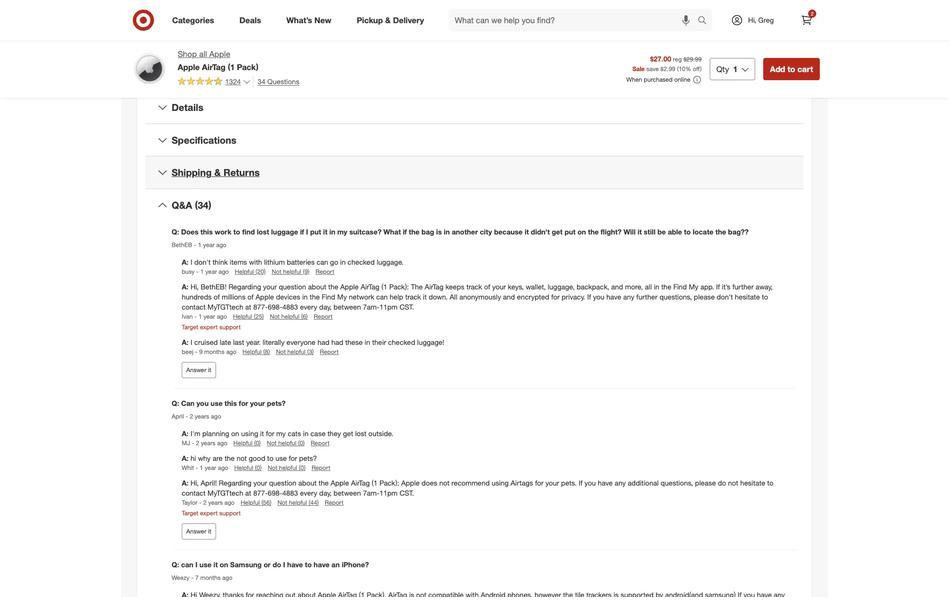 Task type: locate. For each thing, give the bounding box(es) containing it.
can left go
[[317, 258, 328, 266]]

0 horizontal spatial pets?
[[267, 399, 286, 408]]

the left the bag on the left of page
[[409, 228, 420, 236]]

- right april
[[186, 413, 188, 420]]

helpful  (0) button for not
[[234, 464, 262, 473]]

not helpful  (0)
[[267, 440, 305, 447], [268, 464, 306, 472]]

report
[[316, 268, 334, 276], [314, 313, 333, 320], [320, 348, 339, 356], [311, 440, 330, 447], [312, 464, 330, 472], [325, 499, 344, 507]]

2 at from the top
[[245, 489, 251, 498]]

can inside hi, betheb! regarding your question about the apple airtag (1 pack): the airtag keeps track of your keys, wallet, luggage, backpack, and more, all in the find my app. if it's further away, hundreds of millions of apple devices in the find my network can help track it down. all anonymously and encrypted for privacy. if you have any further questions, please don't hesitate to contact mytgttech at 877-698-4883 every day, between 7am-11pm cst.
[[376, 293, 388, 301]]

q:
[[172, 228, 179, 236], [172, 399, 179, 408], [172, 561, 179, 570]]

1 vertical spatial my
[[337, 293, 347, 301]]

1 between from the top
[[334, 303, 361, 311]]

9
[[199, 348, 203, 356]]

698-
[[268, 303, 282, 311], [268, 489, 282, 498]]

further down the more,
[[636, 293, 658, 301]]

1 mytgttech from the top
[[208, 303, 243, 311]]

helpful inside helpful  (25) button
[[233, 313, 252, 320]]

q: inside q: does this work to find lost luggage if i put it in my suitcase?  what if the bag is in another city because it didn't get put on the flight? will it still be able to locate the bag?? betheb - 1 year ago
[[172, 228, 179, 236]]

i
[[306, 228, 308, 236], [191, 258, 192, 266], [191, 338, 192, 347], [195, 561, 197, 570], [283, 561, 285, 570]]

question inside hi, april! regarding your question about the apple airtag (1 pack): apple does not recommend using airtags for your pets. if you have any additional questions, please do not hesitate to contact mytgttech at 877-698-4883 every day, between 7am-11pm cst.
[[269, 479, 296, 488]]

2 cst. from the top
[[400, 489, 414, 498]]

year for ivan
[[204, 313, 215, 320]]

1 vertical spatial years
[[201, 440, 215, 447]]

a: up beej
[[182, 338, 189, 347]]

2 up sponsored
[[811, 11, 814, 17]]

2 vertical spatial can
[[181, 561, 193, 570]]

0 vertical spatial please
[[694, 293, 715, 301]]

1 target expert support from the top
[[182, 324, 241, 331]]

0 horizontal spatial if
[[579, 479, 583, 488]]

$27.00 reg $29.99 sale save $ 2.99 ( 10 % off )
[[632, 55, 702, 73]]

the right the more,
[[661, 283, 671, 291]]

1 every from the top
[[300, 303, 317, 311]]

it left samsung
[[213, 561, 218, 570]]

helpful for batteries
[[283, 268, 301, 276]]

pets? down case
[[299, 454, 317, 463]]

1 answer from the top
[[186, 367, 206, 374]]

not inside button
[[276, 348, 286, 356]]

877- inside hi, april! regarding your question about the apple airtag (1 pack): apple does not recommend using airtags for your pets. if you have any additional questions, please do not hesitate to contact mytgttech at 877-698-4883 every day, between 7am-11pm cst.
[[253, 489, 268, 498]]

1 vertical spatial helpful  (0)
[[234, 464, 262, 472]]

airtag inside shop all apple apple airtag (1 pack)
[[202, 62, 226, 72]]

ago inside q: can you use this for your pets? april - 2 years ago
[[211, 413, 221, 420]]

cats
[[288, 430, 301, 438]]

pack): inside hi, april! regarding your question about the apple airtag (1 pack): apple does not recommend using airtags for your pets. if you have any additional questions, please do not hesitate to contact mytgttech at 877-698-4883 every day, between 7am-11pm cst.
[[380, 479, 399, 488]]

you inside q: can you use this for your pets? april - 2 years ago
[[197, 399, 209, 408]]

advertisement region
[[487, 0, 820, 17]]

2 vertical spatial on
[[220, 561, 228, 570]]

it down beej - 9 months ago at left bottom
[[208, 367, 211, 374]]

2 vertical spatial hi,
[[191, 479, 199, 488]]

answer it for hi, april! regarding your question about the apple airtag (1 pack): apple does not recommend using airtags for your pets. if you have any additional questions, please do not hesitate to contact mytgttech at 877-698-4883 every day, between 7am-11pm cst.
[[186, 528, 211, 536]]

1 answer it from the top
[[186, 367, 211, 374]]

helpful  (0) for not
[[234, 464, 262, 472]]

0 vertical spatial use
[[211, 399, 223, 408]]

not for good
[[268, 464, 277, 472]]

2 698- from the top
[[268, 489, 282, 498]]

1 horizontal spatial find
[[673, 283, 687, 291]]

helpful for with
[[235, 268, 254, 276]]

at up the helpful  (56)
[[245, 489, 251, 498]]

1 vertical spatial day,
[[319, 489, 332, 498]]

or
[[264, 561, 271, 570]]

0 vertical spatial pack):
[[389, 283, 409, 291]]

report for case
[[311, 440, 330, 447]]

7am-
[[363, 303, 380, 311], [363, 489, 380, 498]]

0 vertical spatial pets?
[[267, 399, 286, 408]]

new
[[314, 15, 332, 25]]

image gallery element
[[129, 0, 462, 36]]

don't down "it's"
[[717, 293, 733, 301]]

target for hi, betheb! regarding your question about the apple airtag (1 pack): the airtag keeps track of your keys, wallet, luggage, backpack, and more, all in the find my app. if it's further away, hundreds of millions of apple devices in the find my network can help track it down. all anonymously and encrypted for privacy. if you have any further questions, please don't hesitate to contact mytgttech at 877-698-4883 every day, between 7am-11pm cst.
[[182, 324, 198, 331]]

answer it button down taylor
[[182, 524, 216, 540]]

11pm inside hi, april! regarding your question about the apple airtag (1 pack): apple does not recommend using airtags for your pets. if you have any additional questions, please do not hesitate to contact mytgttech at 877-698-4883 every day, between 7am-11pm cst.
[[380, 489, 398, 498]]

- for whit
[[196, 464, 198, 472]]

in right the is
[[444, 228, 450, 236]]

year
[[203, 241, 215, 249], [205, 268, 217, 276], [204, 313, 215, 320], [205, 464, 216, 472]]

1 vertical spatial months
[[200, 574, 221, 582]]

q: up weezy
[[172, 561, 179, 570]]

(0) up good in the bottom of the page
[[254, 440, 261, 447]]

0 horizontal spatial my
[[276, 430, 286, 438]]

your up a: i'm planning on using it for my cats in case they get lost outside.
[[250, 399, 265, 408]]

0 vertical spatial answer it button
[[182, 363, 216, 379]]

(0) up 'not helpful  (44)'
[[299, 464, 306, 472]]

you down backpack,
[[593, 293, 605, 301]]

pack):
[[389, 283, 409, 291], [380, 479, 399, 488]]

2 7am- from the top
[[363, 489, 380, 498]]

years inside q: can you use this for your pets? april - 2 years ago
[[195, 413, 209, 420]]

year for whit
[[205, 464, 216, 472]]

use inside q: can you use this for your pets? april - 2 years ago
[[211, 399, 223, 408]]

can
[[181, 399, 195, 408]]

1 vertical spatial not helpful  (0) button
[[268, 464, 306, 473]]

0 vertical spatial lost
[[257, 228, 269, 236]]

0 horizontal spatial find
[[322, 293, 335, 301]]

helpful down a: hi why are the not good to use for pets?
[[234, 464, 253, 472]]

i inside q: does this work to find lost luggage if i put it in my suitcase?  what if the bag is in another city because it didn't get put on the flight? will it still be able to locate the bag?? betheb - 1 year ago
[[306, 228, 308, 236]]

ago down planning
[[217, 440, 227, 447]]

using up a: hi why are the not good to use for pets?
[[241, 430, 258, 438]]

app.
[[701, 283, 714, 291]]

hi, left april!
[[191, 479, 199, 488]]

last
[[233, 338, 244, 347]]

the
[[411, 283, 423, 291]]

2 answer it button from the top
[[182, 524, 216, 540]]

0 horizontal spatial all
[[199, 49, 207, 59]]

not
[[237, 454, 247, 463], [439, 479, 450, 488], [728, 479, 738, 488]]

2 between from the top
[[334, 489, 361, 498]]

report button for pets?
[[312, 464, 330, 473]]

1 horizontal spatial get
[[552, 228, 563, 236]]

helpful inside helpful  (20) button
[[235, 268, 254, 276]]

target down taylor
[[182, 510, 198, 518]]

all right shop
[[199, 49, 207, 59]]

categories
[[172, 15, 214, 25]]

about for devices
[[308, 283, 326, 291]]

on inside q: does this work to find lost luggage if i put it in my suitcase?  what if the bag is in another city because it didn't get put on the flight? will it still be able to locate the bag?? betheb - 1 year ago
[[578, 228, 586, 236]]

contact inside hi, april! regarding your question about the apple airtag (1 pack): apple does not recommend using airtags for your pets. if you have any additional questions, please do not hesitate to contact mytgttech at 877-698-4883 every day, between 7am-11pm cst.
[[182, 489, 206, 498]]

encrypted
[[517, 293, 549, 301]]

ago for taylor - 2 years ago
[[224, 499, 235, 507]]

helpful for it
[[233, 440, 252, 447]]

helpful  (0) button for it
[[233, 439, 261, 448]]

1 698- from the top
[[268, 303, 282, 311]]

you right can
[[197, 399, 209, 408]]

of up anonymously
[[484, 283, 490, 291]]

year up think
[[203, 241, 215, 249]]

mytgttech
[[208, 303, 243, 311], [208, 489, 243, 498]]

your left "keys,"
[[492, 283, 506, 291]]

1 vertical spatial cst.
[[400, 489, 414, 498]]

support
[[219, 324, 241, 331], [219, 510, 241, 518]]

0 horizontal spatial on
[[220, 561, 228, 570]]

april
[[172, 413, 184, 420]]

0 vertical spatial helpful  (0)
[[233, 440, 261, 447]]

expert down taylor - 2 years ago
[[200, 510, 218, 518]]

expert down ivan - 1 year ago
[[200, 324, 218, 331]]

get right didn't at top right
[[552, 228, 563, 236]]

this inside q: does this work to find lost luggage if i put it in my suitcase?  what if the bag is in another city because it didn't get put on the flight? will it still be able to locate the bag?? betheb - 1 year ago
[[200, 228, 213, 236]]

please inside hi, april! regarding your question about the apple airtag (1 pack): apple does not recommend using airtags for your pets. if you have any additional questions, please do not hesitate to contact mytgttech at 877-698-4883 every day, between 7am-11pm cst.
[[695, 479, 716, 488]]

ago left the helpful  (56)
[[224, 499, 235, 507]]

another
[[452, 228, 478, 236]]

regarding for april!
[[219, 479, 251, 488]]

put right didn't at top right
[[565, 228, 576, 236]]

year.
[[246, 338, 261, 347]]

to inside hi, betheb! regarding your question about the apple airtag (1 pack): the airtag keeps track of your keys, wallet, luggage, backpack, and more, all in the find my app. if it's further away, hundreds of millions of apple devices in the find my network can help track it down. all anonymously and encrypted for privacy. if you have any further questions, please don't hesitate to contact mytgttech at 877-698-4883 every day, between 7am-11pm cst.
[[762, 293, 768, 301]]

target expert support down taylor - 2 years ago
[[182, 510, 241, 518]]

7
[[195, 574, 199, 582]]

use left samsung
[[199, 561, 212, 570]]

0 horizontal spatial of
[[214, 293, 220, 301]]

0 horizontal spatial had
[[318, 338, 329, 347]]

2 vertical spatial q:
[[172, 561, 179, 570]]

helpful  (0) for it
[[233, 440, 261, 447]]

1 target from the top
[[182, 324, 198, 331]]

2 if from the left
[[403, 228, 407, 236]]

your left pets.
[[545, 479, 559, 488]]

using
[[241, 430, 258, 438], [492, 479, 509, 488]]

1 vertical spatial you
[[197, 399, 209, 408]]

samsung
[[230, 561, 262, 570]]

answer it button down 9
[[182, 363, 216, 379]]

privacy.
[[562, 293, 585, 301]]

pickup
[[357, 15, 383, 25]]

2 horizontal spatial (1
[[381, 283, 387, 291]]

- for taylor
[[199, 499, 201, 507]]

0 vertical spatial checked
[[348, 258, 375, 266]]

2 horizontal spatial not
[[728, 479, 738, 488]]

2 4883 from the top
[[282, 489, 298, 498]]

1 horizontal spatial put
[[565, 228, 576, 236]]

0 vertical spatial contact
[[182, 303, 206, 311]]

a: for i'm planning on using it for my cats in case they get lost outside.
[[182, 430, 189, 438]]

question up 'not helpful  (44)'
[[269, 479, 296, 488]]

hesitate inside hi, betheb! regarding your question about the apple airtag (1 pack): the airtag keeps track of your keys, wallet, luggage, backpack, and more, all in the find my app. if it's further away, hundreds of millions of apple devices in the find my network can help track it down. all anonymously and encrypted for privacy. if you have any further questions, please don't hesitate to contact mytgttech at 877-698-4883 every day, between 7am-11pm cst.
[[735, 293, 760, 301]]

hundreds
[[182, 293, 212, 301]]

1 vertical spatial 7am-
[[363, 489, 380, 498]]

pets?
[[267, 399, 286, 408], [299, 454, 317, 463]]

not helpful  (0) for use
[[268, 464, 306, 472]]

do inside hi, april! regarding your question about the apple airtag (1 pack): apple does not recommend using airtags for your pets. if you have any additional questions, please do not hesitate to contact mytgttech at 877-698-4883 every day, between 7am-11pm cst.
[[718, 479, 726, 488]]

6 a: from the top
[[182, 479, 191, 488]]

target expert support for at
[[182, 510, 241, 518]]

2 target expert support from the top
[[182, 510, 241, 518]]

1 contact from the top
[[182, 303, 206, 311]]

years for mj
[[201, 440, 215, 447]]

helpful inside not helpful  (9) button
[[283, 268, 301, 276]]

What can we help you find? suggestions appear below search field
[[449, 9, 700, 31]]

years down planning
[[201, 440, 215, 447]]

0 horizontal spatial do
[[273, 561, 281, 570]]

pack): inside hi, betheb! regarding your question about the apple airtag (1 pack): the airtag keeps track of your keys, wallet, luggage, backpack, and more, all in the find my app. if it's further away, hundreds of millions of apple devices in the find my network can help track it down. all anonymously and encrypted for privacy. if you have any further questions, please don't hesitate to contact mytgttech at 877-698-4883 every day, between 7am-11pm cst.
[[389, 283, 409, 291]]

2 877- from the top
[[253, 489, 268, 498]]

outside.
[[368, 430, 393, 438]]

any left additional at the bottom right of page
[[615, 479, 626, 488]]

1 horizontal spatial &
[[385, 15, 391, 25]]

0 vertical spatial on
[[578, 228, 586, 236]]

2 right taylor
[[203, 499, 207, 507]]

report button for case
[[311, 439, 330, 448]]

cst. inside hi, april! regarding your question about the apple airtag (1 pack): apple does not recommend using airtags for your pets. if you have any additional questions, please do not hesitate to contact mytgttech at 877-698-4883 every day, between 7am-11pm cst.
[[400, 489, 414, 498]]

question inside hi, betheb! regarding your question about the apple airtag (1 pack): the airtag keeps track of your keys, wallet, luggage, backpack, and more, all in the find my app. if it's further away, hundreds of millions of apple devices in the find my network can help track it down. all anonymously and encrypted for privacy. if you have any further questions, please don't hesitate to contact mytgttech at 877-698-4883 every day, between 7am-11pm cst.
[[279, 283, 306, 291]]

4883 inside hi, betheb! regarding your question about the apple airtag (1 pack): the airtag keeps track of your keys, wallet, luggage, backpack, and more, all in the find my app. if it's further away, hundreds of millions of apple devices in the find my network can help track it down. all anonymously and encrypted for privacy. if you have any further questions, please don't hesitate to contact mytgttech at 877-698-4883 every day, between 7am-11pm cst.
[[282, 303, 298, 311]]

helpful inside not helpful  (3) button
[[287, 348, 306, 356]]

0 vertical spatial about
[[308, 283, 326, 291]]

2 11pm from the top
[[380, 489, 398, 498]]

1 vertical spatial all
[[645, 283, 652, 291]]

contact up taylor
[[182, 489, 206, 498]]

- for ivan
[[194, 313, 197, 320]]

1 7am- from the top
[[363, 303, 380, 311]]

mytgttech down april!
[[208, 489, 243, 498]]

hi, up hundreds
[[191, 283, 199, 291]]

2 mytgttech from the top
[[208, 489, 243, 498]]

1 11pm from the top
[[380, 303, 398, 311]]

1 vertical spatial find
[[322, 293, 335, 301]]

and down "keys,"
[[503, 293, 515, 301]]

1 vertical spatial using
[[492, 479, 509, 488]]

if right what
[[403, 228, 407, 236]]

0 vertical spatial target expert support
[[182, 324, 241, 331]]

target down ivan
[[182, 324, 198, 331]]

877-
[[253, 303, 268, 311], [253, 489, 268, 498]]

ago for ivan - 1 year ago
[[217, 313, 227, 320]]

regarding right april!
[[219, 479, 251, 488]]

1 q: from the top
[[172, 228, 179, 236]]

lost left outside.
[[355, 430, 367, 438]]

1 vertical spatial about
[[298, 479, 317, 488]]

get inside q: does this work to find lost luggage if i put it in my suitcase?  what if the bag is in another city because it didn't get put on the flight? will it still be able to locate the bag?? betheb - 1 year ago
[[552, 228, 563, 236]]

my left suitcase?
[[337, 228, 347, 236]]

1 vertical spatial please
[[695, 479, 716, 488]]

questions,
[[660, 293, 692, 301], [661, 479, 693, 488]]

between
[[334, 303, 361, 311], [334, 489, 361, 498]]

about down (9) at the left top
[[308, 283, 326, 291]]

use for have
[[199, 561, 212, 570]]

hi, for april!
[[191, 479, 199, 488]]

hesitate
[[735, 293, 760, 301], [740, 479, 765, 488]]

pack): for apple
[[380, 479, 399, 488]]

add
[[770, 64, 785, 74]]

shipping
[[172, 167, 212, 178]]

helpful  (25)
[[233, 313, 264, 320]]

helpful for my
[[278, 440, 296, 447]]

0 vertical spatial 11pm
[[380, 303, 398, 311]]

0 horizontal spatial using
[[241, 430, 258, 438]]

4 a: from the top
[[182, 430, 189, 438]]

(44)
[[309, 499, 319, 507]]

0 vertical spatial cst.
[[400, 303, 414, 311]]

2 put from the left
[[565, 228, 576, 236]]

question
[[279, 283, 306, 291], [269, 479, 296, 488]]

0 vertical spatial target
[[182, 324, 198, 331]]

whit - 1 year ago
[[182, 464, 228, 472]]

1 cst. from the top
[[400, 303, 414, 311]]

helpful
[[283, 268, 301, 276], [281, 313, 299, 320], [287, 348, 306, 356], [278, 440, 296, 447], [279, 464, 297, 472], [289, 499, 307, 507]]

when purchased online
[[626, 76, 691, 84]]

beej - 9 months ago
[[182, 348, 236, 356]]

0 vertical spatial months
[[204, 348, 225, 356]]

2 answer it from the top
[[186, 528, 211, 536]]

1 for not helpful  (6)
[[199, 313, 202, 320]]

cst. inside hi, betheb! regarding your question about the apple airtag (1 pack): the airtag keeps track of your keys, wallet, luggage, backpack, and more, all in the find my app. if it's further away, hundreds of millions of apple devices in the find my network can help track it down. all anonymously and encrypted for privacy. if you have any further questions, please don't hesitate to contact mytgttech at 877-698-4883 every day, between 7am-11pm cst.
[[400, 303, 414, 311]]

airtag
[[202, 62, 226, 72], [361, 283, 379, 291], [425, 283, 444, 291], [351, 479, 370, 488]]

2 target from the top
[[182, 510, 198, 518]]

0 vertical spatial regarding
[[229, 283, 261, 291]]

not down a: hi why are the not good to use for pets?
[[268, 464, 277, 472]]

hi, inside hi, april! regarding your question about the apple airtag (1 pack): apple does not recommend using airtags for your pets. if you have any additional questions, please do not hesitate to contact mytgttech at 877-698-4883 every day, between 7am-11pm cst.
[[191, 479, 199, 488]]

more,
[[625, 283, 643, 291]]

0 vertical spatial can
[[317, 258, 328, 266]]

0 horizontal spatial don't
[[194, 258, 211, 266]]

0 vertical spatial 7am-
[[363, 303, 380, 311]]

hesitate inside hi, april! regarding your question about the apple airtag (1 pack): apple does not recommend using airtags for your pets. if you have any additional questions, please do not hesitate to contact mytgttech at 877-698-4883 every day, between 7am-11pm cst.
[[740, 479, 765, 488]]

q&a (34)
[[172, 200, 211, 211]]

0 vertical spatial this
[[200, 228, 213, 236]]

2 support from the top
[[219, 510, 241, 518]]

0 vertical spatial and
[[611, 283, 623, 291]]

2 every from the top
[[300, 489, 317, 498]]

$27.00
[[650, 55, 671, 63]]

ago down late
[[226, 348, 236, 356]]

if right pets.
[[579, 479, 583, 488]]

2 contact from the top
[[182, 489, 206, 498]]

and
[[611, 283, 623, 291], [503, 293, 515, 301]]

for inside q: can you use this for your pets? april - 2 years ago
[[239, 399, 248, 408]]

not helpful  (0) for cats
[[267, 440, 305, 447]]

years for taylor
[[208, 499, 223, 507]]

(1 for devices
[[381, 283, 387, 291]]

2 vertical spatial if
[[579, 479, 583, 488]]

1 vertical spatial do
[[273, 561, 281, 570]]

1 inside q: does this work to find lost luggage if i put it in my suitcase?  what if the bag is in another city because it didn't get put on the flight? will it still be able to locate the bag?? betheb - 1 year ago
[[198, 241, 201, 249]]

my inside q: does this work to find lost luggage if i put it in my suitcase?  what if the bag is in another city because it didn't get put on the flight? will it still be able to locate the bag?? betheb - 1 year ago
[[337, 228, 347, 236]]

a: up hundreds
[[182, 283, 191, 291]]

0 horizontal spatial lost
[[257, 228, 269, 236]]

in up go
[[329, 228, 335, 236]]

track
[[466, 283, 482, 291], [405, 293, 421, 301]]

it inside hi, betheb! regarding your question about the apple airtag (1 pack): the airtag keeps track of your keys, wallet, luggage, backpack, and more, all in the find my app. if it's further away, hundreds of millions of apple devices in the find my network can help track it down. all anonymously and encrypted for privacy. if you have any further questions, please don't hesitate to contact mytgttech at 877-698-4883 every day, between 7am-11pm cst.
[[423, 293, 427, 301]]

network
[[349, 293, 374, 301]]

if
[[300, 228, 304, 236], [403, 228, 407, 236]]

2 q: from the top
[[172, 399, 179, 408]]

hi, for greg
[[748, 16, 756, 24]]

details button
[[145, 91, 804, 124]]

$29.99
[[684, 56, 702, 63]]

1 expert from the top
[[200, 324, 218, 331]]

lost right find
[[257, 228, 269, 236]]

in right the more,
[[654, 283, 659, 291]]

if right the luggage
[[300, 228, 304, 236]]

further right "it's"
[[733, 283, 754, 291]]

about inside hi, april! regarding your question about the apple airtag (1 pack): apple does not recommend using airtags for your pets. if you have any additional questions, please do not hesitate to contact mytgttech at 877-698-4883 every day, between 7am-11pm cst.
[[298, 479, 317, 488]]

if down backpack,
[[587, 293, 591, 301]]

mytgttech inside hi, betheb! regarding your question about the apple airtag (1 pack): the airtag keeps track of your keys, wallet, luggage, backpack, and more, all in the find my app. if it's further away, hundreds of millions of apple devices in the find my network can help track it down. all anonymously and encrypted for privacy. if you have any further questions, please don't hesitate to contact mytgttech at 877-698-4883 every day, between 7am-11pm cst.
[[208, 303, 243, 311]]

a: down whit
[[182, 479, 191, 488]]

helpful for to
[[279, 464, 297, 472]]

every up (6)
[[300, 303, 317, 311]]

your
[[263, 283, 277, 291], [492, 283, 506, 291], [250, 399, 265, 408], [253, 479, 267, 488], [545, 479, 559, 488]]

0 vertical spatial &
[[385, 15, 391, 25]]

question for apple
[[279, 283, 306, 291]]

hi,
[[748, 16, 756, 24], [191, 283, 199, 291], [191, 479, 199, 488]]

not down literally
[[276, 348, 286, 356]]

0 vertical spatial find
[[673, 283, 687, 291]]

show
[[261, 20, 281, 30]]

find left app.
[[673, 283, 687, 291]]

0 vertical spatial not helpful  (0)
[[267, 440, 305, 447]]

all inside hi, betheb! regarding your question about the apple airtag (1 pack): the airtag keeps track of your keys, wallet, luggage, backpack, and more, all in the find my app. if it's further away, hundreds of millions of apple devices in the find my network can help track it down. all anonymously and encrypted for privacy. if you have any further questions, please don't hesitate to contact mytgttech at 877-698-4883 every day, between 7am-11pm cst.
[[645, 283, 652, 291]]

airtag inside hi, april! regarding your question about the apple airtag (1 pack): apple does not recommend using airtags for your pets. if you have any additional questions, please do not hesitate to contact mytgttech at 877-698-4883 every day, between 7am-11pm cst.
[[351, 479, 370, 488]]

between inside hi, betheb! regarding your question about the apple airtag (1 pack): the airtag keeps track of your keys, wallet, luggage, backpack, and more, all in the find my app. if it's further away, hundreds of millions of apple devices in the find my network can help track it down. all anonymously and encrypted for privacy. if you have any further questions, please don't hesitate to contact mytgttech at 877-698-4883 every day, between 7am-11pm cst.
[[334, 303, 361, 311]]

target for hi, april! regarding your question about the apple airtag (1 pack): apple does not recommend using airtags for your pets. if you have any additional questions, please do not hesitate to contact mytgttech at 877-698-4883 every day, between 7am-11pm cst.
[[182, 510, 198, 518]]

1 down the does
[[198, 241, 201, 249]]

&
[[385, 15, 391, 25], [214, 167, 221, 178]]

year right ivan
[[204, 313, 215, 320]]

regarding inside hi, april! regarding your question about the apple airtag (1 pack): apple does not recommend using airtags for your pets. if you have any additional questions, please do not hesitate to contact mytgttech at 877-698-4883 every day, between 7am-11pm cst.
[[219, 479, 251, 488]]

helpful  (0) button down a: hi why are the not good to use for pets?
[[234, 464, 262, 473]]

please inside hi, betheb! regarding your question about the apple airtag (1 pack): the airtag keeps track of your keys, wallet, luggage, backpack, and more, all in the find my app. if it's further away, hundreds of millions of apple devices in the find my network can help track it down. all anonymously and encrypted for privacy. if you have any further questions, please don't hesitate to contact mytgttech at 877-698-4883 every day, between 7am-11pm cst.
[[694, 293, 715, 301]]

use inside q: can i use it on samsung or do i have to have an iphone? weezy - 7 months ago
[[199, 561, 212, 570]]

1 vertical spatial this
[[225, 399, 237, 408]]

not for literally
[[276, 348, 286, 356]]

any down the more,
[[623, 293, 634, 301]]

on right planning
[[231, 430, 239, 438]]

about inside hi, betheb! regarding your question about the apple airtag (1 pack): the airtag keeps track of your keys, wallet, luggage, backpack, and more, all in the find my app. if it's further away, hundreds of millions of apple devices in the find my network can help track it down. all anonymously and encrypted for privacy. if you have any further questions, please don't hesitate to contact mytgttech at 877-698-4883 every day, between 7am-11pm cst.
[[308, 283, 326, 291]]

1
[[733, 64, 738, 74], [198, 241, 201, 249], [200, 268, 204, 276], [199, 313, 202, 320], [200, 464, 203, 472]]

use right good in the bottom of the page
[[275, 454, 287, 463]]

beej
[[182, 348, 193, 356]]

deals
[[239, 15, 261, 25]]

1 at from the top
[[245, 303, 251, 311]]

answer down 9
[[186, 367, 206, 374]]

i right the luggage
[[306, 228, 308, 236]]

do
[[718, 479, 726, 488], [273, 561, 281, 570]]

(1 inside hi, april! regarding your question about the apple airtag (1 pack): apple does not recommend using airtags for your pets. if you have any additional questions, please do not hesitate to contact mytgttech at 877-698-4883 every day, between 7am-11pm cst.
[[372, 479, 378, 488]]

& right pickup
[[385, 15, 391, 25]]

1 vertical spatial regarding
[[219, 479, 251, 488]]

1 vertical spatial pack):
[[380, 479, 399, 488]]

answer it button for hi, april! regarding your question about the apple airtag (1 pack): apple does not recommend using airtags for your pets. if you have any additional questions, please do not hesitate to contact mytgttech at 877-698-4883 every day, between 7am-11pm cst.
[[182, 524, 216, 540]]

5 a: from the top
[[182, 454, 189, 463]]

& inside dropdown button
[[214, 167, 221, 178]]

ago for mj - 2 years ago
[[217, 440, 227, 447]]

0 horizontal spatial if
[[300, 228, 304, 236]]

1 vertical spatial between
[[334, 489, 361, 498]]

2 expert from the top
[[200, 510, 218, 518]]

1 vertical spatial q:
[[172, 399, 179, 408]]

1 day, from the top
[[319, 303, 332, 311]]

1 horizontal spatial (1
[[372, 479, 378, 488]]

0 vertical spatial get
[[552, 228, 563, 236]]

track down the
[[405, 293, 421, 301]]

have inside hi, betheb! regarding your question about the apple airtag (1 pack): the airtag keeps track of your keys, wallet, luggage, backpack, and more, all in the find my app. if it's further away, hundreds of millions of apple devices in the find my network can help track it down. all anonymously and encrypted for privacy. if you have any further questions, please don't hesitate to contact mytgttech at 877-698-4883 every day, between 7am-11pm cst.
[[606, 293, 621, 301]]

helpful  (0) down a: hi why are the not good to use for pets?
[[234, 464, 262, 472]]

& for shipping
[[214, 167, 221, 178]]

you right pets.
[[585, 479, 596, 488]]

2 day, from the top
[[319, 489, 332, 498]]

about for day,
[[298, 479, 317, 488]]

1 vertical spatial &
[[214, 167, 221, 178]]

didn't
[[531, 228, 550, 236]]

1 had from the left
[[318, 338, 329, 347]]

0 horizontal spatial checked
[[348, 258, 375, 266]]

1 4883 from the top
[[282, 303, 298, 311]]

4883 inside hi, april! regarding your question about the apple airtag (1 pack): apple does not recommend using airtags for your pets. if you have any additional questions, please do not hesitate to contact mytgttech at 877-698-4883 every day, between 7am-11pm cst.
[[282, 489, 298, 498]]

regarding inside hi, betheb! regarding your question about the apple airtag (1 pack): the airtag keeps track of your keys, wallet, luggage, backpack, and more, all in the find my app. if it's further away, hundreds of millions of apple devices in the find my network can help track it down. all anonymously and encrypted for privacy. if you have any further questions, please don't hesitate to contact mytgttech at 877-698-4883 every day, between 7am-11pm cst.
[[229, 283, 261, 291]]

find left "network" in the left of the page
[[322, 293, 335, 301]]

and left the more,
[[611, 283, 623, 291]]

2 answer from the top
[[186, 528, 206, 536]]

contact
[[182, 303, 206, 311], [182, 489, 206, 498]]

all
[[450, 293, 457, 301]]

ago down think
[[219, 268, 229, 276]]

(1 inside hi, betheb! regarding your question about the apple airtag (1 pack): the airtag keeps track of your keys, wallet, luggage, backpack, and more, all in the find my app. if it's further away, hundreds of millions of apple devices in the find my network can help track it down. all anonymously and encrypted for privacy. if you have any further questions, please don't hesitate to contact mytgttech at 877-698-4883 every day, between 7am-11pm cst.
[[381, 283, 387, 291]]

3 a: from the top
[[182, 338, 189, 347]]

away,
[[756, 283, 773, 291]]

target expert support
[[182, 324, 241, 331], [182, 510, 241, 518]]

34 questions link
[[253, 76, 299, 88]]

0 vertical spatial years
[[195, 413, 209, 420]]

hi, for betheb!
[[191, 283, 199, 291]]

0 vertical spatial you
[[593, 293, 605, 301]]

0 vertical spatial all
[[199, 49, 207, 59]]

hi, inside hi, betheb! regarding your question about the apple airtag (1 pack): the airtag keeps track of your keys, wallet, luggage, backpack, and more, all in the find my app. if it's further away, hundreds of millions of apple devices in the find my network can help track it down. all anonymously and encrypted for privacy. if you have any further questions, please don't hesitate to contact mytgttech at 877-698-4883 every day, between 7am-11pm cst.
[[191, 283, 199, 291]]

months inside q: can i use it on samsung or do i have to have an iphone? weezy - 7 months ago
[[200, 574, 221, 582]]

luggage,
[[548, 283, 575, 291]]

0 vertical spatial mytgttech
[[208, 303, 243, 311]]

can inside q: can i use it on samsung or do i have to have an iphone? weezy - 7 months ago
[[181, 561, 193, 570]]

- left 7
[[191, 574, 194, 582]]

2 down can
[[190, 413, 193, 420]]

1 horizontal spatial not
[[439, 479, 450, 488]]

recommend
[[451, 479, 490, 488]]

1 vertical spatial contact
[[182, 489, 206, 498]]

delivery
[[393, 15, 424, 25]]

1 vertical spatial 698-
[[268, 489, 282, 498]]

helpful inside helpful  (8) button
[[243, 348, 262, 356]]

my
[[689, 283, 699, 291], [337, 293, 347, 301]]

- for beej
[[195, 348, 198, 356]]

not for for
[[267, 440, 277, 447]]

do inside q: can i use it on samsung or do i have to have an iphone? weezy - 7 months ago
[[273, 561, 281, 570]]

0 vertical spatial (1
[[228, 62, 235, 72]]

every inside hi, april! regarding your question about the apple airtag (1 pack): apple does not recommend using airtags for your pets. if you have any additional questions, please do not hesitate to contact mytgttech at 877-698-4883 every day, between 7am-11pm cst.
[[300, 489, 317, 498]]

1 put from the left
[[310, 228, 321, 236]]

1 vertical spatial use
[[275, 454, 287, 463]]

1 horizontal spatial all
[[645, 283, 652, 291]]

online
[[674, 76, 691, 84]]

report button for in
[[316, 267, 334, 276]]

use for 2
[[211, 399, 223, 408]]

q: inside q: can you use this for your pets? april - 2 years ago
[[172, 399, 179, 408]]

(1 for day,
[[372, 479, 378, 488]]

2 horizontal spatial can
[[376, 293, 388, 301]]

have right pets.
[[598, 479, 613, 488]]

off
[[693, 65, 700, 73]]

- right taylor
[[199, 499, 201, 507]]

1 vertical spatial any
[[615, 479, 626, 488]]

at inside hi, betheb! regarding your question about the apple airtag (1 pack): the airtag keeps track of your keys, wallet, luggage, backpack, and more, all in the find my app. if it's further away, hundreds of millions of apple devices in the find my network can help track it down. all anonymously and encrypted for privacy. if you have any further questions, please don't hesitate to contact mytgttech at 877-698-4883 every day, between 7am-11pm cst.
[[245, 303, 251, 311]]

this up planning
[[225, 399, 237, 408]]

can up weezy
[[181, 561, 193, 570]]

%
[[685, 65, 691, 73]]

0 vertical spatial at
[[245, 303, 251, 311]]

you inside hi, betheb! regarding your question about the apple airtag (1 pack): the airtag keeps track of your keys, wallet, luggage, backpack, and more, all in the find my app. if it's further away, hundreds of millions of apple devices in the find my network can help track it down. all anonymously and encrypted for privacy. if you have any further questions, please don't hesitate to contact mytgttech at 877-698-4883 every day, between 7am-11pm cst.
[[593, 293, 605, 301]]

not helpful  (0) button for use
[[268, 464, 306, 473]]

on
[[578, 228, 586, 236], [231, 430, 239, 438], [220, 561, 228, 570]]

1 vertical spatial support
[[219, 510, 241, 518]]

0 horizontal spatial this
[[200, 228, 213, 236]]

1 a: from the top
[[182, 258, 189, 266]]

report for these
[[320, 348, 339, 356]]

answer for hi, april! regarding your question about the apple airtag (1 pack): apple does not recommend using airtags for your pets. if you have any additional questions, please do not hesitate to contact mytgttech at 877-698-4883 every day, between 7am-11pm cst.
[[186, 528, 206, 536]]

everyone
[[287, 338, 316, 347]]

helpful  (0) button up a: hi why are the not good to use for pets?
[[233, 439, 261, 448]]

3 q: from the top
[[172, 561, 179, 570]]

(34)
[[195, 200, 211, 211]]

0 vertical spatial do
[[718, 479, 726, 488]]

q: left can
[[172, 399, 179, 408]]

months down cruised
[[204, 348, 225, 356]]

add to cart button
[[763, 58, 820, 80]]

1 support from the top
[[219, 324, 241, 331]]

1 answer it button from the top
[[182, 363, 216, 379]]

had
[[318, 338, 329, 347], [331, 338, 343, 347]]

questions
[[267, 77, 299, 86]]

help
[[390, 293, 403, 301]]

(1 down outside.
[[372, 479, 378, 488]]

- inside q: does this work to find lost luggage if i put it in my suitcase?  what if the bag is in another city because it didn't get put on the flight? will it still be able to locate the bag?? betheb - 1 year ago
[[194, 241, 196, 249]]

not right the (56)
[[278, 499, 287, 507]]

0 vertical spatial answer
[[186, 367, 206, 374]]

1 877- from the top
[[253, 303, 268, 311]]



Task type: vqa. For each thing, say whether or not it's contained in the screenshot.
- related to Whit
yes



Task type: describe. For each thing, give the bounding box(es) containing it.
for inside hi, betheb! regarding your question about the apple airtag (1 pack): the airtag keeps track of your keys, wallet, luggage, backpack, and more, all in the find my app. if it's further away, hundreds of millions of apple devices in the find my network can help track it down. all anonymously and encrypted for privacy. if you have any further questions, please don't hesitate to contact mytgttech at 877-698-4883 every day, between 7am-11pm cst.
[[551, 293, 560, 301]]

- inside q: can you use this for your pets? april - 2 years ago
[[186, 413, 188, 420]]

hi
[[191, 454, 196, 463]]

pack): for the
[[389, 283, 409, 291]]

1 vertical spatial further
[[636, 293, 658, 301]]

the down go
[[328, 283, 338, 291]]

search button
[[693, 9, 717, 33]]

- for busy
[[196, 268, 199, 276]]

0 horizontal spatial track
[[405, 293, 421, 301]]

(
[[677, 65, 679, 73]]

when
[[626, 76, 642, 84]]

0 horizontal spatial not
[[237, 454, 247, 463]]

an
[[331, 561, 340, 570]]

expert for hi, betheb! regarding your question about the apple airtag (1 pack): the airtag keeps track of your keys, wallet, luggage, backpack, and more, all in the find my app. if it's further away, hundreds of millions of apple devices in the find my network can help track it down. all anonymously and encrypted for privacy. if you have any further questions, please don't hesitate to contact mytgttech at 877-698-4883 every day, between 7am-11pm cst.
[[200, 324, 218, 331]]

q: does this work to find lost luggage if i put it in my suitcase?  what if the bag is in another city because it didn't get put on the flight? will it still be able to locate the bag?? betheb - 1 year ago
[[172, 228, 749, 249]]

q: for q: does this work to find lost luggage if i put it in my suitcase?  what if the bag is in another city because it didn't get put on the flight? will it still be able to locate the bag??
[[172, 228, 179, 236]]

698- inside hi, april! regarding your question about the apple airtag (1 pack): apple does not recommend using airtags for your pets. if you have any additional questions, please do not hesitate to contact mytgttech at 877-698-4883 every day, between 7am-11pm cst.
[[268, 489, 282, 498]]

suitcase?
[[349, 228, 382, 236]]

helpful  (8)
[[243, 348, 270, 356]]

add to cart
[[770, 64, 813, 74]]

it inside q: can i use it on samsung or do i have to have an iphone? weezy - 7 months ago
[[213, 561, 218, 570]]

these
[[345, 338, 363, 347]]

a: i cruised late last year. literally everyone had had these in their checked luggage!
[[182, 338, 444, 347]]

bag
[[422, 228, 434, 236]]

in right go
[[340, 258, 346, 266]]

the right are
[[225, 454, 235, 463]]

hi, april! regarding your question about the apple airtag (1 pack): apple does not recommend using airtags for your pets. if you have any additional questions, please do not hesitate to contact mytgttech at 877-698-4883 every day, between 7am-11pm cst.
[[182, 479, 774, 498]]

not helpful  (6) button
[[270, 312, 308, 321]]

ago for busy - 1 year ago
[[219, 268, 229, 276]]

a: hi why are the not good to use for pets?
[[182, 454, 317, 463]]

not helpful  (9)
[[272, 268, 310, 276]]

apple down they
[[331, 479, 349, 488]]

0 vertical spatial don't
[[194, 258, 211, 266]]

0 horizontal spatial get
[[343, 430, 353, 438]]

find
[[242, 228, 255, 236]]

not helpful  (3) button
[[276, 348, 314, 357]]

1 horizontal spatial on
[[231, 430, 239, 438]]

not helpful  (44)
[[278, 499, 319, 507]]

returns
[[224, 167, 260, 178]]

1 horizontal spatial and
[[611, 283, 623, 291]]

11pm inside hi, betheb! regarding your question about the apple airtag (1 pack): the airtag keeps track of your keys, wallet, luggage, backpack, and more, all in the find my app. if it's further away, hundreds of millions of apple devices in the find my network can help track it down. all anonymously and encrypted for privacy. if you have any further questions, please don't hesitate to contact mytgttech at 877-698-4883 every day, between 7am-11pm cst.
[[380, 303, 398, 311]]

helpful inside 'helpful  (56)' button
[[241, 499, 260, 507]]

the left flight?
[[588, 228, 599, 236]]

ago for beej - 9 months ago
[[226, 348, 236, 356]]

a: for i don't think items with lithium batteries can go in checked luggage.
[[182, 258, 189, 266]]

shop
[[178, 49, 197, 59]]

for inside hi, april! regarding your question about the apple airtag (1 pack): apple does not recommend using airtags for your pets. if you have any additional questions, please do not hesitate to contact mytgttech at 877-698-4883 every day, between 7am-11pm cst.
[[535, 479, 544, 488]]

not helpful  (3)
[[276, 348, 314, 356]]

specifications button
[[145, 124, 804, 156]]

it left suitcase?
[[323, 228, 327, 236]]

(20)
[[256, 268, 266, 276]]

if inside hi, april! regarding your question about the apple airtag (1 pack): apple does not recommend using airtags for your pets. if you have any additional questions, please do not hesitate to contact mytgttech at 877-698-4883 every day, between 7am-11pm cst.
[[579, 479, 583, 488]]

at inside hi, april! regarding your question about the apple airtag (1 pack): apple does not recommend using airtags for your pets. if you have any additional questions, please do not hesitate to contact mytgttech at 877-698-4883 every day, between 7am-11pm cst.
[[245, 489, 251, 498]]

down.
[[429, 293, 448, 301]]

10
[[679, 65, 685, 73]]

luggage
[[271, 228, 298, 236]]

)
[[700, 65, 702, 73]]

- inside q: can i use it on samsung or do i have to have an iphone? weezy - 7 months ago
[[191, 574, 194, 582]]

698- inside hi, betheb! regarding your question about the apple airtag (1 pack): the airtag keeps track of your keys, wallet, luggage, backpack, and more, all in the find my app. if it's further away, hundreds of millions of apple devices in the find my network can help track it down. all anonymously and encrypted for privacy. if you have any further questions, please don't hesitate to contact mytgttech at 877-698-4883 every day, between 7am-11pm cst.
[[268, 303, 282, 311]]

have left "an"
[[314, 561, 330, 570]]

more
[[284, 20, 302, 30]]

be
[[658, 228, 666, 236]]

ivan - 1 year ago
[[182, 313, 227, 320]]

1 horizontal spatial my
[[689, 283, 699, 291]]

pickup & delivery link
[[348, 9, 437, 31]]

report for pets?
[[312, 464, 330, 472]]

shipping & returns button
[[145, 157, 804, 189]]

- for mj
[[192, 440, 194, 447]]

not helpful  (0) button for cats
[[267, 439, 305, 448]]

2 inside q: can you use this for your pets? april - 2 years ago
[[190, 413, 193, 420]]

apple left the does
[[401, 479, 420, 488]]

the inside hi, april! regarding your question about the apple airtag (1 pack): apple does not recommend using airtags for your pets. if you have any additional questions, please do not hesitate to contact mytgttech at 877-698-4883 every day, between 7am-11pm cst.
[[319, 479, 329, 488]]

7am- inside hi, april! regarding your question about the apple airtag (1 pack): apple does not recommend using airtags for your pets. if you have any additional questions, please do not hesitate to contact mytgttech at 877-698-4883 every day, between 7am-11pm cst.
[[363, 489, 380, 498]]

expert for hi, april! regarding your question about the apple airtag (1 pack): apple does not recommend using airtags for your pets. if you have any additional questions, please do not hesitate to contact mytgttech at 877-698-4883 every day, between 7am-11pm cst.
[[200, 510, 218, 518]]

your up the helpful  (56)
[[253, 479, 267, 488]]

it left 'still'
[[638, 228, 642, 236]]

keeps
[[445, 283, 465, 291]]

to inside hi, april! regarding your question about the apple airtag (1 pack): apple does not recommend using airtags for your pets. if you have any additional questions, please do not hesitate to contact mytgttech at 877-698-4883 every day, between 7am-11pm cst.
[[767, 479, 774, 488]]

0 vertical spatial using
[[241, 430, 258, 438]]

2 had from the left
[[331, 338, 343, 347]]

helpful for everyone
[[287, 348, 306, 356]]

(9)
[[303, 268, 310, 276]]

contact inside hi, betheb! regarding your question about the apple airtag (1 pack): the airtag keeps track of your keys, wallet, luggage, backpack, and more, all in the find my app. if it's further away, hundreds of millions of apple devices in the find my network can help track it down. all anonymously and encrypted for privacy. if you have any further questions, please don't hesitate to contact mytgttech at 877-698-4883 every day, between 7am-11pm cst.
[[182, 303, 206, 311]]

a: for i cruised late last year. literally everyone had had these in their checked luggage!
[[182, 338, 189, 347]]

able
[[668, 228, 682, 236]]

1 if from the left
[[300, 228, 304, 236]]

shipping & returns
[[172, 167, 260, 178]]

does
[[422, 479, 437, 488]]

q: for q: can i use it on samsung or do i have to have an iphone?
[[172, 561, 179, 570]]

hi, betheb! regarding your question about the apple airtag (1 pack): the airtag keeps track of your keys, wallet, luggage, backpack, and more, all in the find my app. if it's further away, hundreds of millions of apple devices in the find my network can help track it down. all anonymously and encrypted for privacy. if you have any further questions, please don't hesitate to contact mytgttech at 877-698-4883 every day, between 7am-11pm cst.
[[182, 283, 773, 311]]

save
[[647, 65, 659, 73]]

34
[[258, 77, 265, 86]]

not helpful  (44) button
[[278, 499, 319, 507]]

don't inside hi, betheb! regarding your question about the apple airtag (1 pack): the airtag keeps track of your keys, wallet, luggage, backpack, and more, all in the find my app. if it's further away, hundreds of millions of apple devices in the find my network can help track it down. all anonymously and encrypted for privacy. if you have any further questions, please don't hesitate to contact mytgttech at 877-698-4883 every day, between 7am-11pm cst.
[[717, 293, 733, 301]]

this inside q: can you use this for your pets? april - 2 years ago
[[225, 399, 237, 408]]

1 horizontal spatial track
[[466, 283, 482, 291]]

the left bag??
[[715, 228, 726, 236]]

what's new
[[286, 15, 332, 25]]

questions, inside hi, betheb! regarding your question about the apple airtag (1 pack): the airtag keeps track of your keys, wallet, luggage, backpack, and more, all in the find my app. if it's further away, hundreds of millions of apple devices in the find my network can help track it down. all anonymously and encrypted for privacy. if you have any further questions, please don't hesitate to contact mytgttech at 877-698-4883 every day, between 7am-11pm cst.
[[660, 293, 692, 301]]

sale
[[632, 65, 645, 73]]

hi, greg
[[748, 16, 774, 24]]

pack)
[[237, 62, 259, 72]]

1 vertical spatial and
[[503, 293, 515, 301]]

year inside q: does this work to find lost luggage if i put it in my suitcase?  what if the bag is in another city because it didn't get put on the flight? will it still be able to locate the bag?? betheb - 1 year ago
[[203, 241, 215, 249]]

ago for whit - 1 year ago
[[218, 464, 228, 472]]

all inside shop all apple apple airtag (1 pack)
[[199, 49, 207, 59]]

ago inside q: can i use it on samsung or do i have to have an iphone? weezy - 7 months ago
[[222, 574, 232, 582]]

1 vertical spatial lost
[[355, 430, 367, 438]]

lost inside q: does this work to find lost luggage if i put it in my suitcase?  what if the bag is in another city because it didn't get put on the flight? will it still be able to locate the bag?? betheb - 1 year ago
[[257, 228, 269, 236]]

helpful  (20)
[[235, 268, 266, 276]]

answer it button for i cruised late last year. literally everyone had had these in their checked luggage!
[[182, 363, 216, 379]]

q: for q: can you use this for your pets?
[[172, 399, 179, 408]]

mj - 2 years ago
[[182, 440, 227, 447]]

1 for not helpful  (9)
[[200, 268, 204, 276]]

wallet,
[[526, 283, 546, 291]]

go
[[330, 258, 338, 266]]

every inside hi, betheb! regarding your question about the apple airtag (1 pack): the airtag keeps track of your keys, wallet, luggage, backpack, and more, all in the find my app. if it's further away, hundreds of millions of apple devices in the find my network can help track it down. all anonymously and encrypted for privacy. if you have any further questions, please don't hesitate to contact mytgttech at 877-698-4883 every day, between 7am-11pm cst.
[[300, 303, 317, 311]]

categories link
[[164, 9, 227, 31]]

apple up 1324 link
[[209, 49, 230, 59]]

1 for not helpful  (0)
[[200, 464, 203, 472]]

questions, inside hi, april! regarding your question about the apple airtag (1 pack): apple does not recommend using airtags for your pets. if you have any additional questions, please do not hesitate to contact mytgttech at 877-698-4883 every day, between 7am-11pm cst.
[[661, 479, 693, 488]]

busy
[[182, 268, 195, 276]]

pets? inside q: can you use this for your pets? april - 2 years ago
[[267, 399, 286, 408]]

betheb
[[172, 241, 192, 249]]

search
[[693, 16, 717, 26]]

what's
[[286, 15, 312, 25]]

7am- inside hi, betheb! regarding your question about the apple airtag (1 pack): the airtag keeps track of your keys, wallet, luggage, backpack, and more, all in the find my app. if it's further away, hundreds of millions of apple devices in the find my network can help track it down. all anonymously and encrypted for privacy. if you have any further questions, please don't hesitate to contact mytgttech at 877-698-4883 every day, between 7am-11pm cst.
[[363, 303, 380, 311]]

regarding for betheb!
[[229, 283, 261, 291]]

year for busy
[[205, 268, 217, 276]]

shop all apple apple airtag (1 pack)
[[178, 49, 259, 72]]

1 vertical spatial checked
[[388, 338, 415, 347]]

details
[[172, 101, 203, 113]]

a: for hi why are the not good to use for pets?
[[182, 454, 189, 463]]

helpful for not
[[234, 464, 253, 472]]

pickup & delivery
[[357, 15, 424, 25]]

have right 'or'
[[287, 561, 303, 570]]

are
[[213, 454, 223, 463]]

have inside hi, april! regarding your question about the apple airtag (1 pack): apple does not recommend using airtags for your pets. if you have any additional questions, please do not hesitate to contact mytgttech at 877-698-4883 every day, between 7am-11pm cst.
[[598, 479, 613, 488]]

2 horizontal spatial of
[[484, 283, 490, 291]]

any inside hi, betheb! regarding your question about the apple airtag (1 pack): the airtag keeps track of your keys, wallet, luggage, backpack, and more, all in the find my app. if it's further away, hundreds of millions of apple devices in the find my network can help track it down. all anonymously and encrypted for privacy. if you have any further questions, please don't hesitate to contact mytgttech at 877-698-4883 every day, between 7am-11pm cst.
[[623, 293, 634, 301]]

target expert support for hundreds
[[182, 324, 241, 331]]

mytgttech inside hi, april! regarding your question about the apple airtag (1 pack): apple does not recommend using airtags for your pets. if you have any additional questions, please do not hesitate to contact mytgttech at 877-698-4883 every day, between 7am-11pm cst.
[[208, 489, 243, 498]]

specifications
[[172, 134, 236, 146]]

(0) down good in the bottom of the page
[[255, 464, 262, 472]]

city
[[480, 228, 492, 236]]

34 questions
[[258, 77, 299, 86]]

airtags
[[511, 479, 533, 488]]

report button for these
[[320, 348, 339, 357]]

bag??
[[728, 228, 749, 236]]

(6)
[[301, 313, 308, 320]]

taylor
[[182, 499, 197, 507]]

to inside q: can i use it on samsung or do i have to have an iphone? weezy - 7 months ago
[[305, 561, 312, 570]]

i right 'or'
[[283, 561, 285, 570]]

it up good in the bottom of the page
[[260, 430, 264, 438]]

a: i'm planning on using it for my cats in case they get lost outside.
[[182, 430, 393, 438]]

2 a: from the top
[[182, 283, 191, 291]]

& for pickup
[[385, 15, 391, 25]]

(0) down the cats
[[298, 440, 305, 447]]

helpful inside not helpful  (6) button
[[281, 313, 299, 320]]

your down (20)
[[263, 283, 277, 291]]

0 vertical spatial further
[[733, 283, 754, 291]]

day, inside hi, april! regarding your question about the apple airtag (1 pack): apple does not recommend using airtags for your pets. if you have any additional questions, please do not hesitate to contact mytgttech at 877-698-4883 every day, between 7am-11pm cst.
[[319, 489, 332, 498]]

877- inside hi, betheb! regarding your question about the apple airtag (1 pack): the airtag keeps track of your keys, wallet, luggage, backpack, and more, all in the find my app. if it's further away, hundreds of millions of apple devices in the find my network can help track it down. all anonymously and encrypted for privacy. if you have any further questions, please don't hesitate to contact mytgttech at 877-698-4883 every day, between 7am-11pm cst.
[[253, 303, 268, 311]]

to inside button
[[788, 64, 795, 74]]

not right (25)
[[270, 313, 280, 320]]

apple up "network" in the left of the page
[[340, 283, 359, 291]]

i up 7
[[195, 561, 197, 570]]

1 horizontal spatial if
[[587, 293, 591, 301]]

1 horizontal spatial pets?
[[299, 454, 317, 463]]

apple up (25)
[[256, 293, 274, 301]]

on inside q: can i use it on samsung or do i have to have an iphone? weezy - 7 months ago
[[220, 561, 228, 570]]

whit
[[182, 464, 194, 472]]

in left 'their'
[[365, 338, 370, 347]]

question for every
[[269, 479, 296, 488]]

apple down shop
[[178, 62, 200, 72]]

1324
[[225, 77, 241, 86]]

0 horizontal spatial my
[[337, 293, 347, 301]]

it down taylor - 2 years ago
[[208, 528, 211, 536]]

(56)
[[261, 499, 271, 507]]

it left didn't at top right
[[525, 228, 529, 236]]

literally
[[263, 338, 285, 347]]

2 link
[[796, 9, 818, 31]]

support for at
[[219, 510, 241, 518]]

ivan
[[182, 313, 193, 320]]

flight?
[[601, 228, 622, 236]]

answer it for i cruised late last year. literally everyone had had these in their checked luggage!
[[186, 367, 211, 374]]

helpful inside not helpful  (44) button
[[289, 499, 307, 507]]

their
[[372, 338, 386, 347]]

any inside hi, april! regarding your question about the apple airtag (1 pack): apple does not recommend using airtags for your pets. if you have any additional questions, please do not hesitate to contact mytgttech at 877-698-4883 every day, between 7am-11pm cst.
[[615, 479, 626, 488]]

report for in
[[316, 268, 334, 276]]

day, inside hi, betheb! regarding your question about the apple airtag (1 pack): the airtag keeps track of your keys, wallet, luggage, backpack, and more, all in the find my app. if it's further away, hundreds of millions of apple devices in the find my network can help track it down. all anonymously and encrypted for privacy. if you have any further questions, please don't hesitate to contact mytgttech at 877-698-4883 every day, between 7am-11pm cst.
[[319, 303, 332, 311]]

you inside hi, april! regarding your question about the apple airtag (1 pack): apple does not recommend using airtags for your pets. if you have any additional questions, please do not hesitate to contact mytgttech at 877-698-4883 every day, between 7am-11pm cst.
[[585, 479, 596, 488]]

support for hundreds
[[219, 324, 241, 331]]

using inside hi, april! regarding your question about the apple airtag (1 pack): apple does not recommend using airtags for your pets. if you have any additional questions, please do not hesitate to contact mytgttech at 877-698-4883 every day, between 7am-11pm cst.
[[492, 479, 509, 488]]

the right devices
[[310, 293, 320, 301]]

planning
[[202, 430, 229, 438]]

between inside hi, april! regarding your question about the apple airtag (1 pack): apple does not recommend using airtags for your pets. if you have any additional questions, please do not hesitate to contact mytgttech at 877-698-4883 every day, between 7am-11pm cst.
[[334, 489, 361, 498]]

1 horizontal spatial of
[[248, 293, 254, 301]]

q: can i use it on samsung or do i have to have an iphone? weezy - 7 months ago
[[172, 561, 369, 582]]

q: can you use this for your pets? april - 2 years ago
[[172, 399, 286, 420]]

your inside q: can you use this for your pets? april - 2 years ago
[[250, 399, 265, 408]]

purchased
[[644, 76, 673, 84]]

2 down i'm
[[196, 440, 199, 447]]

good
[[249, 454, 265, 463]]

work
[[215, 228, 231, 236]]

image of apple airtag (1 pack) image
[[129, 48, 170, 89]]

not for lithium
[[272, 268, 281, 276]]

i up busy
[[191, 258, 192, 266]]

in right devices
[[302, 293, 308, 301]]

answer for i cruised late last year. literally everyone had had these in their checked luggage!
[[186, 367, 206, 374]]

(1 inside shop all apple apple airtag (1 pack)
[[228, 62, 235, 72]]

in right the cats
[[303, 430, 309, 438]]

images
[[304, 20, 331, 30]]

(25)
[[254, 313, 264, 320]]

anonymously
[[459, 293, 501, 301]]

helpful  (8) button
[[243, 348, 270, 357]]

cruised
[[194, 338, 218, 347]]

0 vertical spatial if
[[716, 283, 720, 291]]

ago inside q: does this work to find lost luggage if i put it in my suitcase?  what if the bag is in another city because it didn't get put on the flight? will it still be able to locate the bag?? betheb - 1 year ago
[[216, 241, 226, 249]]

helpful for year.
[[243, 348, 262, 356]]

i up beej
[[191, 338, 192, 347]]

1 right qty
[[733, 64, 738, 74]]



